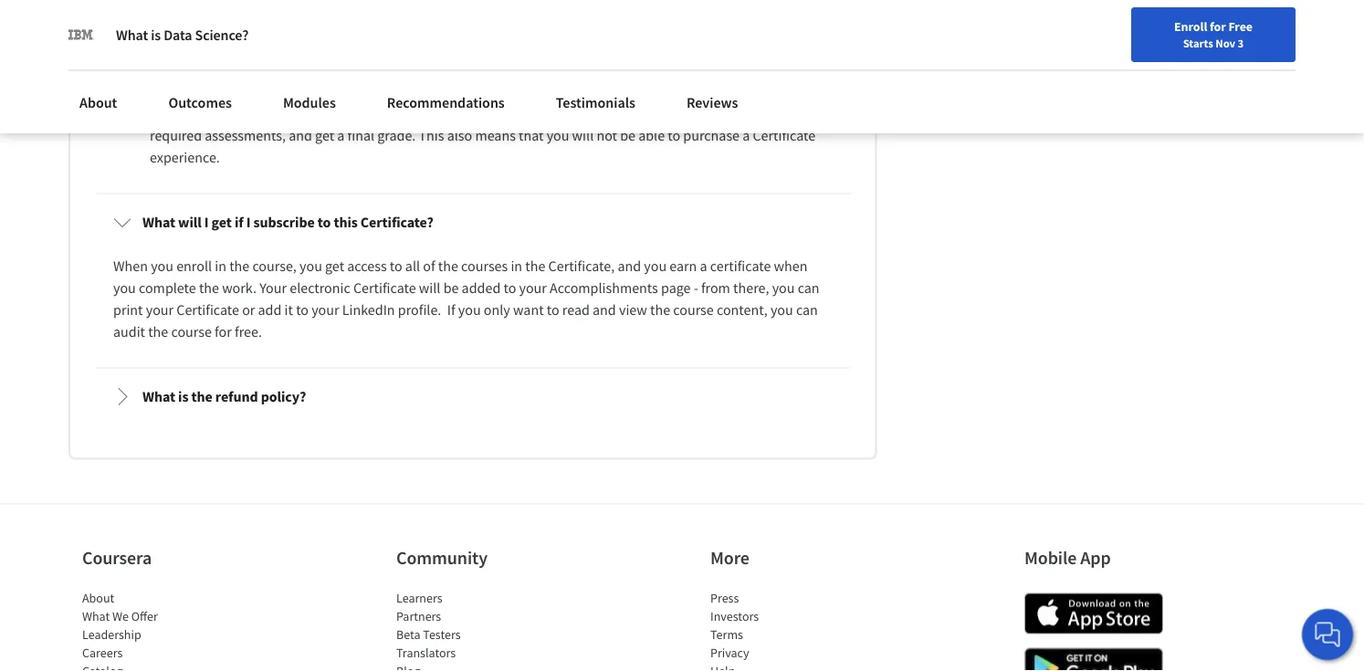Task type: describe. For each thing, give the bounding box(es) containing it.
learners link
[[396, 590, 443, 606]]

get inside the course may offer 'full course, no certificate' instead. this option lets you see all course materials, submit required assessments, and get a final grade. this also means that you will not be able to purchase a certificate experience.
[[315, 127, 334, 145]]

leadership link
[[82, 626, 141, 643]]

assessments,
[[205, 127, 286, 145]]

to down access
[[143, 32, 155, 50]]

access to lectures and assignments depends on your type of enrollment. if you take a course in audit mode, you will be able to see most course materials for free. to access graded assignments and to earn a certificate, you will need to purchase the certificate experience, during or after your audit. if you don't see the audit option:
[[113, 10, 834, 72]]

will inside "dropdown button"
[[178, 213, 202, 232]]

certificate down work.
[[176, 301, 239, 319]]

offer
[[131, 608, 158, 624]]

certificate up linkedin
[[353, 279, 416, 297]]

only
[[484, 301, 510, 319]]

or inside access to lectures and assignments depends on your type of enrollment. if you take a course in audit mode, you will be able to see most course materials for free. to access graded assignments and to earn a certificate, you will need to purchase the certificate experience, during or after your audit. if you don't see the audit option:
[[377, 54, 390, 72]]

opens in a new tab image
[[573, 455, 588, 470]]

0 horizontal spatial see
[[158, 32, 179, 50]]

0 vertical spatial assignments
[[250, 10, 327, 28]]

purchase inside access to lectures and assignments depends on your type of enrollment. if you take a course in audit mode, you will be able to see most course materials for free. to access graded assignments and to earn a certificate, you will need to purchase the certificate experience, during or after your audit. if you don't see the audit option:
[[113, 54, 170, 72]]

about what we offer leadership careers
[[82, 590, 158, 661]]

terms
[[711, 626, 743, 643]]

you up 'print' at the left of the page
[[113, 279, 136, 297]]

testimonials link
[[545, 82, 647, 122]]

course up required
[[176, 105, 216, 123]]

your down complete
[[146, 301, 174, 319]]

a down materials,
[[743, 127, 750, 145]]

certificate inside access to lectures and assignments depends on your type of enrollment. if you take a course in audit mode, you will be able to see most course materials for free. to access graded assignments and to earn a certificate, you will need to purchase the certificate experience, during or after your audit. if you don't see the audit option:
[[196, 54, 258, 72]]

course,
[[309, 105, 355, 123]]

course down -
[[673, 301, 714, 319]]

leadership
[[82, 626, 141, 643]]

download on the app store image
[[1025, 593, 1163, 634]]

1 horizontal spatial assignments
[[475, 32, 552, 50]]

the down complete
[[148, 323, 168, 341]]

is for data
[[151, 26, 161, 44]]

free. inside when you enroll in the course, you get access to all of the courses in the certificate, and you earn a certificate when you complete the work. your electronic certificate will be added to your accomplishments page - from there, you can print your certificate or add it to your linkedin profile.  if you only want to read and view the course content, you can audit the course for free.
[[235, 323, 262, 341]]

there,
[[733, 279, 769, 297]]

ibm image
[[68, 22, 94, 47]]

3
[[1238, 36, 1244, 50]]

to right it
[[296, 301, 309, 319]]

linkedin
[[342, 301, 395, 319]]

learners partners beta testers translators
[[396, 590, 461, 661]]

list for community
[[396, 589, 552, 671]]

1 vertical spatial can
[[796, 301, 818, 319]]

1 horizontal spatial in
[[511, 257, 522, 275]]

graded
[[429, 32, 472, 50]]

press investors terms privacy
[[711, 590, 759, 661]]

data
[[164, 26, 192, 44]]

read
[[562, 301, 590, 319]]

investors
[[711, 608, 759, 624]]

access
[[113, 10, 153, 28]]

nov
[[1216, 36, 1236, 50]]

0 horizontal spatial in
[[215, 257, 226, 275]]

1 horizontal spatial audit
[[612, 54, 644, 72]]

to
[[369, 32, 384, 50]]

certificate, inside when you enroll in the course, you get access to all of the courses in the certificate, and you earn a certificate when you complete the work. your electronic certificate will be added to your accomplishments page - from there, you can print your certificate or add it to your linkedin profile.  if you only want to read and view the course content, you can audit the course for free.
[[548, 257, 615, 275]]

of inside when you enroll in the course, you get access to all of the courses in the certificate, and you earn a certificate when you complete the work. your electronic certificate will be added to your accomplishments page - from there, you can print your certificate or add it to your linkedin profile.  if you only want to read and view the course content, you can audit the course for free.
[[423, 257, 435, 275]]

to up only
[[504, 279, 516, 297]]

content,
[[717, 301, 768, 319]]

your
[[259, 279, 287, 297]]

recommendations
[[387, 93, 505, 111]]

will right mode,
[[791, 10, 813, 28]]

press link
[[711, 590, 739, 606]]

we
[[112, 608, 129, 624]]

privacy link
[[711, 644, 749, 661]]

you up "electronic"
[[300, 257, 322, 275]]

your down graded at the top left
[[424, 54, 452, 72]]

enrollment.
[[480, 10, 552, 28]]

also
[[447, 127, 472, 145]]

partners link
[[396, 608, 441, 624]]

want
[[513, 301, 544, 319]]

materials,
[[705, 105, 766, 123]]

it
[[285, 301, 293, 319]]

a left final
[[337, 127, 345, 145]]

and up don't
[[555, 32, 579, 50]]

press
[[711, 590, 739, 606]]

mobile app
[[1025, 546, 1111, 569]]

if for take
[[494, 54, 502, 72]]

app
[[1081, 546, 1111, 569]]

if for courses
[[447, 301, 455, 319]]

course down option:
[[662, 105, 703, 123]]

starts
[[1183, 36, 1214, 50]]

what will i get if i subscribe to this certificate? button
[[99, 197, 847, 248]]

2 horizontal spatial if
[[555, 10, 563, 28]]

list for more
[[711, 589, 866, 671]]

'full
[[280, 105, 306, 123]]

from
[[701, 279, 731, 297]]

science?
[[195, 26, 249, 44]]

more
[[711, 546, 750, 569]]

the
[[150, 105, 173, 123]]

enroll for free starts nov 3
[[1174, 18, 1253, 50]]

certificate
[[710, 257, 771, 275]]

your up want
[[519, 279, 547, 297]]

get it on google play image
[[1025, 648, 1163, 671]]

subscribe
[[253, 213, 315, 232]]

get inside what will i get if i subscribe to this certificate? "dropdown button"
[[212, 213, 232, 232]]

need
[[757, 32, 788, 50]]

profile.
[[398, 301, 441, 319]]

1 horizontal spatial see
[[566, 54, 586, 72]]

coursera
[[82, 546, 152, 569]]

you down when
[[772, 279, 795, 297]]

mode,
[[724, 10, 763, 28]]

about link for outcomes
[[68, 82, 128, 122]]

the up work.
[[229, 257, 250, 275]]

-
[[694, 279, 698, 297]]

lets
[[570, 105, 592, 123]]

all inside the course may offer 'full course, no certificate' instead. this option lets you see all course materials, submit required assessments, and get a final grade. this also means that you will not be able to purchase a certificate experience.
[[644, 105, 659, 123]]

when you enroll in the course, you get access to all of the courses in the certificate, and you earn a certificate when you complete the work. your electronic certificate will be added to your accomplishments page - from there, you can print your certificate or add it to your linkedin profile.  if you only want to read and view the course content, you can audit the course for free.
[[113, 257, 823, 341]]

mobile
[[1025, 546, 1077, 569]]

the down page
[[650, 301, 670, 319]]

reviews
[[687, 93, 738, 111]]

beta testers link
[[396, 626, 461, 643]]

added
[[462, 279, 501, 297]]

when
[[774, 257, 808, 275]]

of inside access to lectures and assignments depends on your type of enrollment. if you take a course in audit mode, you will be able to see most course materials for free. to access graded assignments and to earn a certificate, you will need to purchase the certificate experience, during or after your audit. if you don't see the audit option:
[[465, 10, 477, 28]]

the left courses
[[438, 257, 458, 275]]

terms link
[[711, 626, 743, 643]]

what is data science?
[[116, 26, 249, 44]]

audit inside when you enroll in the course, you get access to all of the courses in the certificate, and you earn a certificate when you complete the work. your electronic certificate will be added to your accomplishments page - from there, you can print your certificate or add it to your linkedin profile.  if you only want to read and view the course content, you can audit the course for free.
[[113, 323, 145, 341]]

able inside the course may offer 'full course, no certificate' instead. this option lets you see all course materials, submit required assessments, and get a final grade. this also means that you will not be able to purchase a certificate experience.
[[638, 127, 665, 145]]

collapsed list
[[92, 0, 853, 488]]

about link for what we offer
[[82, 590, 114, 606]]

the course may offer 'full course, no certificate' instead. this option lets you see all course materials, submit required assessments, and get a final grade. this also means that you will not be able to purchase a certificate experience.
[[150, 105, 819, 167]]

and up accomplishments at the top left of page
[[618, 257, 641, 275]]

take
[[591, 10, 617, 28]]

required
[[150, 127, 202, 145]]

what for what will i get if i subscribe to this certificate?
[[142, 213, 175, 232]]

you left don't
[[505, 54, 527, 72]]

add
[[258, 301, 282, 319]]

be inside the course may offer 'full course, no certificate' instead. this option lets you see all course materials, submit required assessments, and get a final grade. this also means that you will not be able to purchase a certificate experience.
[[620, 127, 636, 145]]

about for about what we offer leadership careers
[[82, 590, 114, 606]]

what is the refund policy?
[[142, 388, 306, 406]]

course right most
[[215, 32, 256, 50]]

may
[[219, 105, 246, 123]]

courses
[[461, 257, 508, 275]]

the down 'enroll'
[[199, 279, 219, 297]]

submit
[[769, 105, 812, 123]]

beta
[[396, 626, 421, 643]]

to down take
[[581, 32, 594, 50]]

after
[[393, 54, 421, 72]]

earn inside access to lectures and assignments depends on your type of enrollment. if you take a course in audit mode, you will be able to see most course materials for free. to access graded assignments and to earn a certificate, you will need to purchase the certificate experience, during or after your audit. if you don't see the audit option:
[[597, 32, 625, 50]]

means
[[475, 127, 516, 145]]



Task type: vqa. For each thing, say whether or not it's contained in the screenshot.
I
yes



Task type: locate. For each thing, give the bounding box(es) containing it.
list item down "privacy" link
[[711, 662, 866, 671]]

on
[[385, 10, 401, 28]]

1 list from the left
[[82, 589, 237, 671]]

0 horizontal spatial earn
[[597, 32, 625, 50]]

to right the need
[[791, 32, 803, 50]]

1 vertical spatial earn
[[670, 257, 697, 275]]

2 horizontal spatial for
[[1210, 18, 1226, 35]]

1 vertical spatial be
[[620, 127, 636, 145]]

in right courses
[[511, 257, 522, 275]]

1 vertical spatial this
[[419, 127, 444, 145]]

what inside "dropdown button"
[[142, 213, 175, 232]]

1 horizontal spatial or
[[377, 54, 390, 72]]

all inside when you enroll in the course, you get access to all of the courses in the certificate, and you earn a certificate when you complete the work. your electronic certificate will be added to your accomplishments page - from there, you can print your certificate or add it to your linkedin profile.  if you only want to read and view the course content, you can audit the course for free.
[[405, 257, 420, 275]]

1 horizontal spatial able
[[638, 127, 665, 145]]

will inside when you enroll in the course, you get access to all of the courses in the certificate, and you earn a certificate when you complete the work. your electronic certificate will be added to your accomplishments page - from there, you can print your certificate or add it to your linkedin profile.  if you only want to read and view the course content, you can audit the course for free.
[[419, 279, 441, 297]]

3 list from the left
[[711, 589, 866, 671]]

experience.
[[150, 148, 220, 167]]

coursera image
[[22, 15, 138, 44]]

show notifications image
[[1118, 23, 1140, 45]]

reviews link
[[676, 82, 749, 122]]

able down access
[[113, 32, 140, 50]]

all up the profile.
[[405, 257, 420, 275]]

i left if
[[204, 213, 209, 232]]

instead.
[[448, 105, 496, 123]]

access up linkedin
[[347, 257, 387, 275]]

what left refund
[[142, 388, 175, 406]]

2 vertical spatial see
[[621, 105, 641, 123]]

view
[[619, 301, 647, 319]]

partners
[[396, 608, 441, 624]]

this
[[499, 105, 524, 123], [419, 127, 444, 145]]

audit left option:
[[612, 54, 644, 72]]

be right not
[[620, 127, 636, 145]]

modules
[[283, 93, 336, 111]]

purchase inside the course may offer 'full course, no certificate' instead. this option lets you see all course materials, submit required assessments, and get a final grade. this also means that you will not be able to purchase a certificate experience.
[[683, 127, 740, 145]]

free. up during
[[339, 32, 366, 50]]

audit down 'print' at the left of the page
[[113, 323, 145, 341]]

all
[[644, 105, 659, 123], [405, 257, 420, 275]]

0 vertical spatial get
[[315, 127, 334, 145]]

you up not
[[595, 105, 618, 123]]

electronic
[[290, 279, 350, 297]]

0 vertical spatial earn
[[597, 32, 625, 50]]

access
[[387, 32, 427, 50], [347, 257, 387, 275]]

print
[[113, 301, 143, 319]]

this
[[334, 213, 358, 232]]

1 horizontal spatial if
[[494, 54, 502, 72]]

when
[[113, 257, 148, 275]]

i right if
[[246, 213, 251, 232]]

if right the profile.
[[447, 301, 455, 319]]

free. inside access to lectures and assignments depends on your type of enrollment. if you take a course in audit mode, you will be able to see most course materials for free. to access graded assignments and to earn a certificate, you will need to purchase the certificate experience, during or after your audit. if you don't see the audit option:
[[339, 32, 366, 50]]

0 vertical spatial certificate,
[[638, 32, 704, 50]]

work.
[[222, 279, 257, 297]]

investors link
[[711, 608, 759, 624]]

access inside when you enroll in the course, you get access to all of the courses in the certificate, and you earn a certificate when you complete the work. your electronic certificate will be added to your accomplishments page - from there, you can print your certificate or add it to your linkedin profile.  if you only want to read and view the course content, you can audit the course for free.
[[347, 257, 387, 275]]

2 horizontal spatial list
[[711, 589, 866, 671]]

0 horizontal spatial of
[[423, 257, 435, 275]]

audit left mode,
[[689, 10, 721, 28]]

audit.
[[455, 54, 491, 72]]

3 list item from the left
[[711, 662, 866, 671]]

the inside dropdown button
[[191, 388, 213, 406]]

what for what is the refund policy?
[[142, 388, 175, 406]]

1 horizontal spatial list
[[396, 589, 552, 671]]

a up testimonials
[[627, 32, 635, 50]]

2 vertical spatial be
[[443, 279, 459, 297]]

0 horizontal spatial or
[[242, 301, 255, 319]]

list containing about
[[82, 589, 237, 671]]

certificate?
[[361, 213, 434, 232]]

depends
[[330, 10, 383, 28]]

certificate inside the course may offer 'full course, no certificate' instead. this option lets you see all course materials, submit required assessments, and get a final grade. this also means that you will not be able to purchase a certificate experience.
[[753, 127, 816, 145]]

is left data
[[151, 26, 161, 44]]

list
[[82, 589, 237, 671], [396, 589, 552, 671], [711, 589, 866, 671]]

is inside dropdown button
[[178, 388, 189, 406]]

for up nov
[[1210, 18, 1226, 35]]

get down course,
[[315, 127, 334, 145]]

0 horizontal spatial list
[[82, 589, 237, 671]]

1 horizontal spatial be
[[620, 127, 636, 145]]

careers
[[82, 644, 123, 661]]

0 vertical spatial of
[[465, 10, 477, 28]]

1 horizontal spatial i
[[246, 213, 251, 232]]

2 horizontal spatial audit
[[689, 10, 721, 28]]

if inside when you enroll in the course, you get access to all of the courses in the certificate, and you earn a certificate when you complete the work. your electronic certificate will be added to your accomplishments page - from there, you can print your certificate or add it to your linkedin profile.  if you only want to read and view the course content, you can audit the course for free.
[[447, 301, 455, 319]]

0 vertical spatial purchase
[[113, 54, 170, 72]]

what up the when
[[142, 213, 175, 232]]

0 vertical spatial all
[[644, 105, 659, 123]]

0 horizontal spatial free.
[[235, 323, 262, 341]]

testers
[[423, 626, 461, 643]]

1 vertical spatial about
[[82, 590, 114, 606]]

and down 'full
[[289, 127, 312, 145]]

can
[[798, 279, 820, 297], [796, 301, 818, 319]]

enroll
[[1174, 18, 1208, 35]]

list item down "testers"
[[396, 662, 552, 671]]

and inside the course may offer 'full course, no certificate' instead. this option lets you see all course materials, submit required assessments, and get a final grade. this also means that you will not be able to purchase a certificate experience.
[[289, 127, 312, 145]]

0 horizontal spatial i
[[204, 213, 209, 232]]

1 vertical spatial access
[[347, 257, 387, 275]]

outcomes link
[[157, 82, 243, 122]]

1 vertical spatial or
[[242, 301, 255, 319]]

translators link
[[396, 644, 456, 661]]

policy?
[[261, 388, 306, 406]]

course
[[631, 10, 671, 28], [215, 32, 256, 50], [176, 105, 216, 123], [662, 105, 703, 123], [673, 301, 714, 319], [171, 323, 212, 341]]

2 horizontal spatial see
[[621, 105, 641, 123]]

free.
[[339, 32, 366, 50], [235, 323, 262, 341]]

about link left the
[[68, 82, 128, 122]]

certificate, inside access to lectures and assignments depends on your type of enrollment. if you take a course in audit mode, you will be able to see most course materials for free. to access graded assignments and to earn a certificate, you will need to purchase the certificate experience, during or after your audit. if you don't see the audit option:
[[638, 32, 704, 50]]

1 horizontal spatial this
[[499, 105, 524, 123]]

see inside the course may offer 'full course, no certificate' instead. this option lets you see all course materials, submit required assessments, and get a final grade. this also means that you will not be able to purchase a certificate experience.
[[621, 105, 641, 123]]

1 vertical spatial is
[[178, 388, 189, 406]]

1 horizontal spatial certificate,
[[638, 32, 704, 50]]

what is the refund policy? button
[[99, 371, 847, 422]]

chat with us image
[[1313, 620, 1342, 649]]

list item
[[82, 662, 237, 671], [396, 662, 552, 671], [711, 662, 866, 671]]

this left the also
[[419, 127, 444, 145]]

1 vertical spatial certificate,
[[548, 257, 615, 275]]

see left most
[[158, 32, 179, 50]]

0 vertical spatial audit
[[689, 10, 721, 28]]

or left add
[[242, 301, 255, 319]]

earn inside when you enroll in the course, you get access to all of the courses in the certificate, and you earn a certificate when you complete the work. your electronic certificate will be added to your accomplishments page - from there, you can print your certificate or add it to your linkedin profile.  if you only want to read and view the course content, you can audit the course for free.
[[670, 257, 697, 275]]

course right take
[[631, 10, 671, 28]]

earn
[[597, 32, 625, 50], [670, 257, 697, 275]]

for up during
[[319, 32, 336, 50]]

be inside access to lectures and assignments depends on your type of enrollment. if you take a course in audit mode, you will be able to see most course materials for free. to access graded assignments and to earn a certificate, you will need to purchase the certificate experience, during or after your audit. if you don't see the audit option:
[[815, 10, 831, 28]]

of up the profile.
[[423, 257, 435, 275]]

or inside when you enroll in the course, you get access to all of the courses in the certificate, and you earn a certificate when you complete the work. your electronic certificate will be added to your accomplishments page - from there, you can print your certificate or add it to your linkedin profile.  if you only want to read and view the course content, you can audit the course for free.
[[242, 301, 255, 319]]

1 vertical spatial about link
[[82, 590, 114, 606]]

offer
[[248, 105, 277, 123]]

0 vertical spatial free.
[[339, 32, 366, 50]]

1 i from the left
[[204, 213, 209, 232]]

will inside the course may offer 'full course, no certificate' instead. this option lets you see all course materials, submit required assessments, and get a final grade. this also means that you will not be able to purchase a certificate experience.
[[572, 127, 594, 145]]

1 vertical spatial able
[[638, 127, 665, 145]]

1 vertical spatial purchase
[[683, 127, 740, 145]]

what will i get if i subscribe to this certificate?
[[142, 213, 434, 232]]

get inside when you enroll in the course, you get access to all of the courses in the certificate, and you earn a certificate when you complete the work. your electronic certificate will be added to your accomplishments page - from there, you can print your certificate or add it to your linkedin profile.  if you only want to read and view the course content, you can audit the course for free.
[[325, 257, 344, 275]]

2 vertical spatial get
[[325, 257, 344, 275]]

0 horizontal spatial able
[[113, 32, 140, 50]]

final
[[348, 127, 374, 145]]

0 horizontal spatial is
[[151, 26, 161, 44]]

list containing learners
[[396, 589, 552, 671]]

1 horizontal spatial for
[[319, 32, 336, 50]]

0 horizontal spatial this
[[419, 127, 444, 145]]

that
[[519, 127, 544, 145]]

be inside when you enroll in the course, you get access to all of the courses in the certificate, and you earn a certificate when you complete the work. your electronic certificate will be added to your accomplishments page - from there, you can print your certificate or add it to your linkedin profile.  if you only want to read and view the course content, you can audit the course for free.
[[443, 279, 459, 297]]

the up testimonials link
[[589, 54, 609, 72]]

to down reviews link
[[668, 127, 681, 145]]

the up want
[[525, 257, 546, 275]]

list item down offer
[[82, 662, 237, 671]]

careers link
[[82, 644, 123, 661]]

course,
[[252, 257, 297, 275]]

0 horizontal spatial all
[[405, 257, 420, 275]]

for
[[1210, 18, 1226, 35], [319, 32, 336, 50], [215, 323, 232, 341]]

0 vertical spatial if
[[555, 10, 563, 28]]

1 vertical spatial all
[[405, 257, 420, 275]]

able right not
[[638, 127, 665, 145]]

what for what is data science?
[[116, 26, 148, 44]]

2 horizontal spatial in
[[674, 10, 686, 28]]

1 list item from the left
[[82, 662, 237, 671]]

you right content,
[[771, 301, 793, 319]]

you left take
[[566, 10, 588, 28]]

0 vertical spatial is
[[151, 26, 161, 44]]

you down mode,
[[707, 32, 730, 50]]

2 vertical spatial audit
[[113, 323, 145, 341]]

purchase
[[113, 54, 170, 72], [683, 127, 740, 145]]

will up 'enroll'
[[178, 213, 202, 232]]

see right "lets"
[[621, 105, 641, 123]]

certificate, up accomplishments at the top left of page
[[548, 257, 615, 275]]

enroll
[[176, 257, 212, 275]]

what inside dropdown button
[[142, 388, 175, 406]]

translators
[[396, 644, 456, 661]]

1 vertical spatial see
[[566, 54, 586, 72]]

1 vertical spatial of
[[423, 257, 435, 275]]

community
[[396, 546, 488, 569]]

lectures
[[172, 10, 221, 28]]

in
[[674, 10, 686, 28], [215, 257, 226, 275], [511, 257, 522, 275]]

0 vertical spatial able
[[113, 32, 140, 50]]

0 horizontal spatial certificate,
[[548, 257, 615, 275]]

for inside access to lectures and assignments depends on your type of enrollment. if you take a course in audit mode, you will be able to see most course materials for free. to access graded assignments and to earn a certificate, you will need to purchase the certificate experience, during or after your audit. if you don't see the audit option:
[[319, 32, 336, 50]]

0 horizontal spatial assignments
[[250, 10, 327, 28]]

1 vertical spatial audit
[[612, 54, 644, 72]]

0 vertical spatial or
[[377, 54, 390, 72]]

1 horizontal spatial free.
[[339, 32, 366, 50]]

don't
[[530, 54, 563, 72]]

certificate, up option:
[[638, 32, 704, 50]]

0 vertical spatial can
[[798, 279, 820, 297]]

your right on
[[404, 10, 432, 28]]

1 vertical spatial free.
[[235, 323, 262, 341]]

see
[[158, 32, 179, 50], [566, 54, 586, 72], [621, 105, 641, 123]]

you up the need
[[765, 10, 788, 28]]

if right enrollment.
[[555, 10, 563, 28]]

1 horizontal spatial earn
[[670, 257, 697, 275]]

most
[[182, 32, 213, 50]]

your down "electronic"
[[312, 301, 339, 319]]

2 i from the left
[[246, 213, 251, 232]]

list item for more
[[711, 662, 866, 671]]

to down certificate?
[[390, 257, 402, 275]]

refund
[[215, 388, 258, 406]]

1 horizontal spatial is
[[178, 388, 189, 406]]

recommendations link
[[376, 82, 516, 122]]

0 horizontal spatial purchase
[[113, 54, 170, 72]]

0 vertical spatial see
[[158, 32, 179, 50]]

is left refund
[[178, 388, 189, 406]]

to
[[156, 10, 169, 28], [143, 32, 155, 50], [581, 32, 594, 50], [791, 32, 803, 50], [668, 127, 681, 145], [318, 213, 331, 232], [390, 257, 402, 275], [504, 279, 516, 297], [296, 301, 309, 319], [547, 301, 559, 319]]

2 list item from the left
[[396, 662, 552, 671]]

and down accomplishments at the top left of page
[[593, 301, 616, 319]]

0 vertical spatial about link
[[68, 82, 128, 122]]

a up "from"
[[700, 257, 707, 275]]

option
[[527, 105, 567, 123]]

certificate'
[[378, 105, 445, 123]]

earn down take
[[597, 32, 625, 50]]

get left if
[[212, 213, 232, 232]]

able inside access to lectures and assignments depends on your type of enrollment. if you take a course in audit mode, you will be able to see most course materials for free. to access graded assignments and to earn a certificate, you will need to purchase the certificate experience, during or after your audit. if you don't see the audit option:
[[113, 32, 140, 50]]

complete
[[139, 279, 196, 297]]

access inside access to lectures and assignments depends on your type of enrollment. if you take a course in audit mode, you will be able to see most course materials for free. to access graded assignments and to earn a certificate, you will need to purchase the certificate experience, during or after your audit. if you don't see the audit option:
[[387, 32, 427, 50]]

list item for coursera
[[82, 662, 237, 671]]

the down most
[[172, 54, 193, 72]]

be right mode,
[[815, 10, 831, 28]]

certificate
[[196, 54, 258, 72], [753, 127, 816, 145], [353, 279, 416, 297], [176, 301, 239, 319]]

if right audit.
[[494, 54, 502, 72]]

for down work.
[[215, 323, 232, 341]]

in up option:
[[674, 10, 686, 28]]

list item for community
[[396, 662, 552, 671]]

you up page
[[644, 257, 667, 275]]

not
[[597, 127, 617, 145]]

1 vertical spatial if
[[494, 54, 502, 72]]

your
[[404, 10, 432, 28], [424, 54, 452, 72], [519, 279, 547, 297], [146, 301, 174, 319], [312, 301, 339, 319]]

0 horizontal spatial for
[[215, 323, 232, 341]]

learners
[[396, 590, 443, 606]]

privacy
[[711, 644, 749, 661]]

2 list from the left
[[396, 589, 552, 671]]

0 horizontal spatial be
[[443, 279, 459, 297]]

course down complete
[[171, 323, 212, 341]]

1 horizontal spatial purchase
[[683, 127, 740, 145]]

access up after
[[387, 32, 427, 50]]

list containing press
[[711, 589, 866, 671]]

you down option
[[547, 127, 569, 145]]

0 vertical spatial about
[[79, 93, 117, 111]]

to left this
[[318, 213, 331, 232]]

is
[[151, 26, 161, 44], [178, 388, 189, 406]]

get up "electronic"
[[325, 257, 344, 275]]

outcomes
[[168, 93, 232, 111]]

for inside enroll for free starts nov 3
[[1210, 18, 1226, 35]]

1 vertical spatial get
[[212, 213, 232, 232]]

1 horizontal spatial list item
[[396, 662, 552, 671]]

type
[[435, 10, 462, 28]]

about inside about link
[[79, 93, 117, 111]]

2 vertical spatial if
[[447, 301, 455, 319]]

and right lectures
[[223, 10, 247, 28]]

or down to
[[377, 54, 390, 72]]

what we offer link
[[82, 608, 158, 624]]

and
[[223, 10, 247, 28], [555, 32, 579, 50], [289, 127, 312, 145], [618, 257, 641, 275], [593, 301, 616, 319]]

you up complete
[[151, 257, 173, 275]]

you down added at the left of page
[[458, 301, 481, 319]]

0 vertical spatial access
[[387, 32, 427, 50]]

you
[[566, 10, 588, 28], [765, 10, 788, 28], [707, 32, 730, 50], [505, 54, 527, 72], [595, 105, 618, 123], [547, 127, 569, 145], [151, 257, 173, 275], [300, 257, 322, 275], [644, 257, 667, 275], [113, 279, 136, 297], [772, 279, 795, 297], [458, 301, 481, 319], [771, 301, 793, 319]]

a inside when you enroll in the course, you get access to all of the courses in the certificate, and you earn a certificate when you complete the work. your electronic certificate will be added to your accomplishments page - from there, you can print your certificate or add it to your linkedin profile.  if you only want to read and view the course content, you can audit the course for free.
[[700, 257, 707, 275]]

about link up what we offer link
[[82, 590, 114, 606]]

all down option:
[[644, 105, 659, 123]]

will up the profile.
[[419, 279, 441, 297]]

assignments down enrollment.
[[475, 32, 552, 50]]

to inside "dropdown button"
[[318, 213, 331, 232]]

for inside when you enroll in the course, you get access to all of the courses in the certificate, and you earn a certificate when you complete the work. your electronic certificate will be added to your accomplishments page - from there, you can print your certificate or add it to your linkedin profile.  if you only want to read and view the course content, you can audit the course for free.
[[215, 323, 232, 341]]

testimonials
[[556, 93, 636, 111]]

0 horizontal spatial audit
[[113, 323, 145, 341]]

0 vertical spatial this
[[499, 105, 524, 123]]

list for coursera
[[82, 589, 237, 671]]

a right take
[[620, 10, 628, 28]]

what inside the 'about what we offer leadership careers'
[[82, 608, 110, 624]]

about for about
[[79, 93, 117, 111]]

in inside access to lectures and assignments depends on your type of enrollment. if you take a course in audit mode, you will be able to see most course materials for free. to access graded assignments and to earn a certificate, you will need to purchase the certificate experience, during or after your audit. if you don't see the audit option:
[[674, 10, 686, 28]]

to right access
[[156, 10, 169, 28]]

2 horizontal spatial list item
[[711, 662, 866, 671]]

2 horizontal spatial be
[[815, 10, 831, 28]]

to inside the course may offer 'full course, no certificate' instead. this option lets you see all course materials, submit required assessments, and get a final grade. this also means that you will not be able to purchase a certificate experience.
[[668, 127, 681, 145]]

be left added at the left of page
[[443, 279, 459, 297]]

what up leadership
[[82, 608, 110, 624]]

to left read
[[547, 301, 559, 319]]

will down mode,
[[733, 32, 754, 50]]

free
[[1229, 18, 1253, 35]]

0 vertical spatial be
[[815, 10, 831, 28]]

of right type
[[465, 10, 477, 28]]

is for the
[[178, 388, 189, 406]]

1 horizontal spatial all
[[644, 105, 659, 123]]

0 horizontal spatial list item
[[82, 662, 237, 671]]

purchase down materials,
[[683, 127, 740, 145]]

about left the
[[79, 93, 117, 111]]

1 vertical spatial assignments
[[475, 32, 552, 50]]

what left data
[[116, 26, 148, 44]]

of
[[465, 10, 477, 28], [423, 257, 435, 275]]

experience,
[[261, 54, 331, 72]]

about inside the 'about what we offer leadership careers'
[[82, 590, 114, 606]]

0 horizontal spatial if
[[447, 301, 455, 319]]

1 horizontal spatial of
[[465, 10, 477, 28]]

menu item
[[981, 18, 1099, 78]]

about up what we offer link
[[82, 590, 114, 606]]



